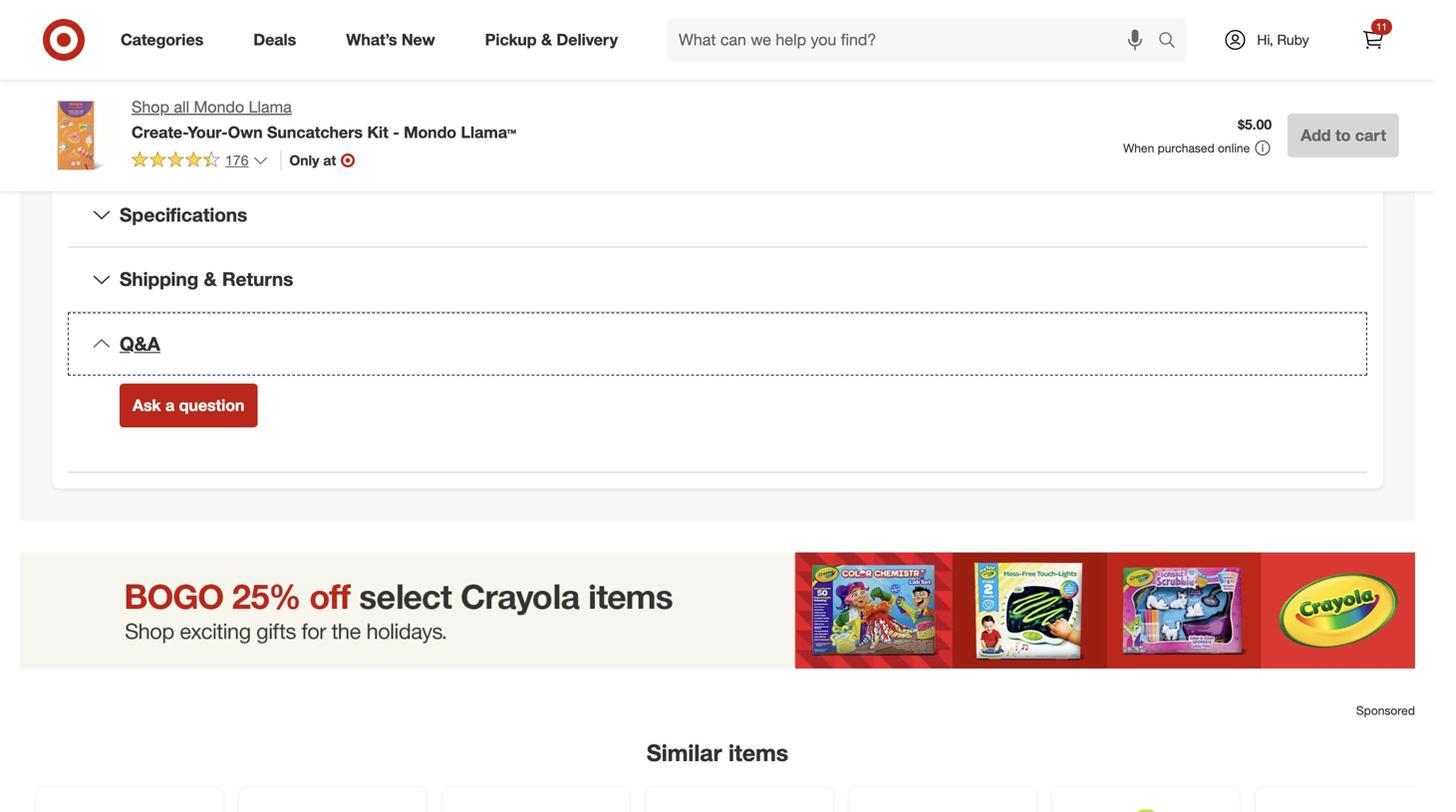 Task type: describe. For each thing, give the bounding box(es) containing it.
add to cart button
[[1289, 114, 1400, 158]]

3 it from the left
[[967, 115, 975, 133]]

What can we help you find? suggestions appear below search field
[[667, 18, 1164, 62]]

ruby
[[1278, 31, 1310, 48]]

llama.
[[879, 135, 920, 153]]

1 it from the left
[[790, 115, 797, 133]]

decoration
[[341, 28, 408, 45]]

pickup & delivery link
[[468, 18, 643, 62]]

up.
[[978, 115, 997, 133]]

ask
[[133, 396, 161, 416]]

2 make from the left
[[845, 115, 879, 133]]

online
[[1219, 141, 1251, 156]]

specifications button
[[68, 183, 1368, 247]]

shipping
[[120, 268, 199, 291]]

paint by number kit butterfly - mondo llama™ image
[[1065, 800, 1229, 813]]

pickup & delivery
[[485, 30, 618, 49]]

delivery
[[557, 30, 618, 49]]

llama™
[[461, 123, 517, 142]]

1 horizontal spatial mondo
[[404, 123, 457, 142]]

2 it from the left
[[883, 115, 890, 133]]

what's new
[[346, 30, 435, 49]]

all
[[174, 97, 190, 117]]

0 horizontal spatial mondo
[[194, 97, 244, 117]]

-
[[393, 123, 400, 142]]

when
[[1124, 141, 1155, 156]]

categories
[[121, 30, 204, 49]]

shipping & returns
[[120, 268, 294, 291]]

all,
[[1081, 115, 1098, 133]]

new
[[402, 30, 435, 49]]

3 make from the left
[[929, 115, 963, 133]]

ask a question
[[133, 396, 245, 416]]

items
[[729, 739, 789, 767]]

q&a
[[120, 332, 160, 355]]

your
[[1211, 115, 1238, 133]]

question
[[179, 396, 245, 416]]

similar items region
[[20, 553, 1436, 813]]

kit
[[367, 123, 389, 142]]

only at
[[290, 151, 336, 169]]

shipping & returns button
[[68, 248, 1368, 311]]

find
[[1181, 115, 1207, 133]]

create-
[[132, 123, 188, 142]]

shop
[[132, 97, 169, 117]]

1 make from the left
[[752, 115, 786, 133]]

4 it from the left
[[1140, 115, 1147, 133]]

176
[[225, 151, 249, 169]]

own
[[228, 123, 263, 142]]

creativity
[[1242, 115, 1299, 133]]

you.
[[1151, 115, 1177, 133]]



Task type: locate. For each thing, give the bounding box(es) containing it.
deals
[[254, 30, 296, 49]]

& inside 'link'
[[541, 30, 552, 49]]

11
[[1377, 20, 1388, 33]]

2 horizontal spatial mondo
[[831, 135, 875, 153]]

add
[[1302, 126, 1332, 145]]

a inside button
[[166, 396, 175, 416]]

bright.
[[801, 115, 841, 133]]

$5.00
[[1239, 116, 1273, 133]]

shop all mondo llama create-your-own suncatchers kit - mondo llama™
[[132, 97, 517, 142]]

make
[[752, 115, 786, 133], [845, 115, 879, 133], [929, 115, 963, 133]]

advertisement region
[[20, 553, 1416, 702]]

deals link
[[237, 18, 321, 62]]

mondo inside make it bright. make it bold. make it up. and most of all, make it you. find your creativity in the making with mondo llama.
[[831, 135, 875, 153]]

q&a button
[[68, 312, 1368, 376]]

1 horizontal spatial a
[[293, 28, 301, 45]]

it left the up.
[[967, 115, 975, 133]]

purchased
[[1158, 141, 1215, 156]]

0 vertical spatial &
[[541, 30, 552, 49]]

the
[[1317, 115, 1337, 133]]

cart
[[1356, 126, 1387, 145]]

1 horizontal spatial &
[[541, 30, 552, 49]]

0 horizontal spatial make
[[752, 115, 786, 133]]

making
[[752, 135, 797, 153]]

176 link
[[132, 150, 269, 173]]

to
[[1336, 126, 1352, 145]]

make right the bright.
[[845, 115, 879, 133]]

most
[[1030, 115, 1062, 133]]

1 horizontal spatial make
[[1102, 115, 1136, 133]]

& left returns
[[204, 268, 217, 291]]

a
[[293, 28, 301, 45], [166, 396, 175, 416]]

when purchased online
[[1124, 141, 1251, 156]]

it
[[790, 115, 797, 133], [883, 115, 890, 133], [967, 115, 975, 133], [1140, 115, 1147, 133]]

only
[[290, 151, 320, 169]]

similar
[[647, 739, 723, 767]]

in
[[1302, 115, 1313, 133]]

suncatchers
[[267, 123, 363, 142]]

11 link
[[1352, 18, 1396, 62]]

make right bold.
[[929, 115, 963, 133]]

hi,
[[1258, 31, 1274, 48]]

search
[[1150, 32, 1198, 51]]

what's
[[346, 30, 397, 49]]

of
[[1065, 115, 1077, 133]]

similar items
[[647, 739, 789, 767]]

0 vertical spatial a
[[293, 28, 301, 45]]

& for shipping
[[204, 268, 217, 291]]

0 horizontal spatial a
[[166, 396, 175, 416]]

categories link
[[104, 18, 229, 62]]

0 vertical spatial make
[[256, 28, 290, 45]]

&
[[541, 30, 552, 49], [204, 268, 217, 291]]

products
[[196, 28, 252, 45]]

sponsored
[[1357, 703, 1416, 718]]

a right ask at the left of page
[[166, 396, 175, 416]]

0 horizontal spatial make
[[256, 28, 290, 45]]

at
[[323, 151, 336, 169]]

what's new link
[[329, 18, 460, 62]]

returns
[[222, 268, 294, 291]]

1 horizontal spatial make
[[845, 115, 879, 133]]

ask a question button
[[120, 384, 258, 428]]

1 vertical spatial make
[[1102, 115, 1136, 133]]

make it bright. make it bold. make it up. and most of all, make it you. find your creativity in the making with mondo llama.
[[752, 115, 1337, 153]]

llama
[[249, 97, 292, 117]]

1 vertical spatial &
[[204, 268, 217, 291]]

hi, ruby
[[1258, 31, 1310, 48]]

search button
[[1150, 18, 1198, 66]]

make left the great
[[256, 28, 290, 45]]

image of create-your-own suncatchers kit - mondo llama™ image
[[36, 96, 116, 176]]

and
[[1001, 115, 1026, 133]]

your-
[[188, 123, 228, 142]]

it left you.
[[1140, 115, 1147, 133]]

make right all,
[[1102, 115, 1136, 133]]

it left bold.
[[883, 115, 890, 133]]

pickup
[[485, 30, 537, 49]]

great
[[305, 28, 337, 45]]

mondo right -
[[404, 123, 457, 142]]

mondo up the your-
[[194, 97, 244, 117]]

make inside make it bright. make it bold. make it up. and most of all, make it you. find your creativity in the making with mondo llama.
[[1102, 115, 1136, 133]]

& inside dropdown button
[[204, 268, 217, 291]]

bold.
[[894, 115, 925, 133]]

0 horizontal spatial &
[[204, 268, 217, 291]]

make
[[256, 28, 290, 45], [1102, 115, 1136, 133]]

1 vertical spatial a
[[166, 396, 175, 416]]

2 horizontal spatial make
[[929, 115, 963, 133]]

it up 'making'
[[790, 115, 797, 133]]

add to cart
[[1302, 126, 1387, 145]]

& for pickup
[[541, 30, 552, 49]]

with
[[801, 135, 827, 153]]

specifications
[[120, 203, 247, 226]]

finished
[[140, 28, 192, 45]]

make up 'making'
[[752, 115, 786, 133]]

& right pickup
[[541, 30, 552, 49]]

mondo down the bright.
[[831, 135, 875, 153]]

finished products make a great decoration
[[140, 28, 408, 45]]

a left the great
[[293, 28, 301, 45]]

mondo
[[194, 97, 244, 117], [404, 123, 457, 142], [831, 135, 875, 153]]



Task type: vqa. For each thing, say whether or not it's contained in the screenshot.
Serveware link
no



